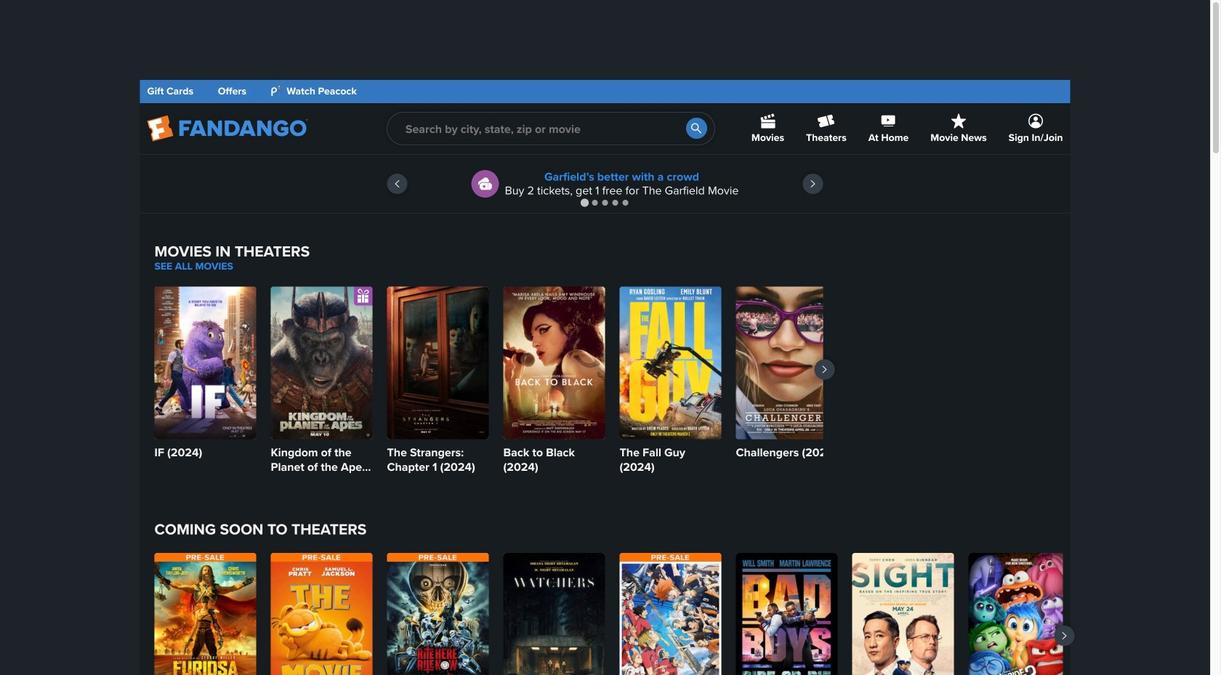 Task type: describe. For each thing, give the bounding box(es) containing it.
bad boys: ride or die (2024) poster image
[[736, 553, 838, 675]]

select a slide to show tab list
[[140, 197, 1070, 208]]

ghost: rite here rite now (2024) poster image
[[387, 553, 489, 675]]

the fall guy (2024) poster image
[[620, 287, 721, 440]]

0 vertical spatial region
[[140, 155, 1070, 213]]

the strangers: chapter 1 (2024) poster image
[[387, 287, 489, 440]]

gift box white image
[[354, 287, 373, 306]]

the garfield movie (2024) poster image
[[271, 553, 373, 675]]

Search by city, state, zip or movie text field
[[387, 112, 715, 145]]



Task type: locate. For each thing, give the bounding box(es) containing it.
offer icon image
[[471, 170, 499, 198]]

if (2024) poster image
[[154, 287, 256, 440]]

haikyu!! the dumpster battle (2024) poster image
[[620, 553, 721, 675]]

furiosa: a mad max saga (2024) poster image
[[154, 553, 256, 675]]

challengers (2024) poster image
[[736, 287, 838, 440]]

sight (2024) poster image
[[852, 553, 954, 675]]

region
[[140, 155, 1070, 213], [154, 287, 838, 477]]

the watchers (2024) poster image
[[503, 553, 605, 675]]

inside out 2 (2024) poster image
[[969, 553, 1070, 675]]

None search field
[[387, 112, 715, 145]]

1 vertical spatial region
[[154, 287, 838, 477]]

kingdom of the planet of the apes (2024) poster image
[[271, 287, 373, 440]]

back to black (2024) poster image
[[503, 287, 605, 440]]



Task type: vqa. For each thing, say whether or not it's contained in the screenshot.
Back to Black (2024) Poster IMAGE
yes



